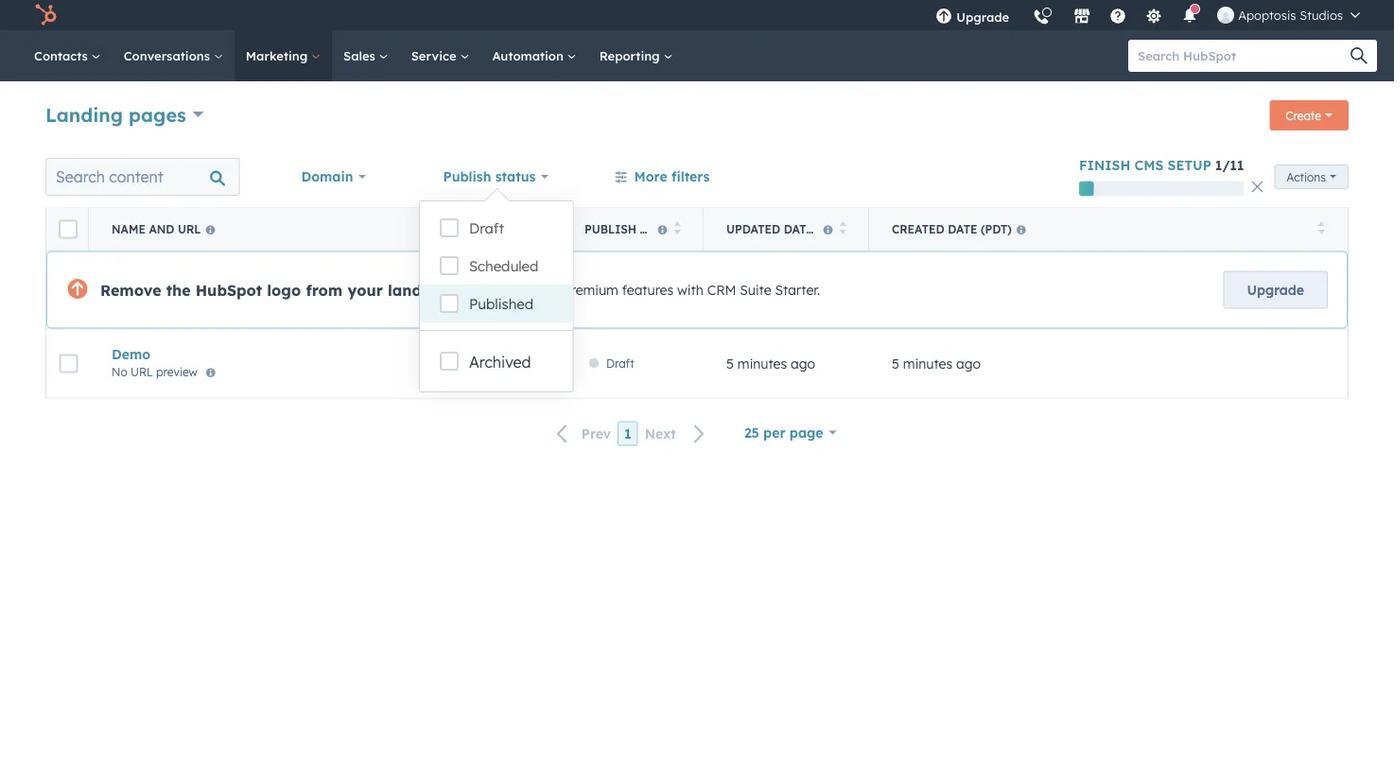 Task type: locate. For each thing, give the bounding box(es) containing it.
prev
[[582, 426, 611, 442]]

1 left 11
[[1216, 157, 1223, 174]]

upgrade
[[957, 9, 1010, 25], [1248, 281, 1305, 298]]

landing pages banner
[[45, 95, 1349, 138]]

(pdt)
[[817, 222, 848, 237], [981, 222, 1012, 237]]

contacts
[[34, 48, 91, 63]]

reporting link
[[588, 30, 684, 81]]

menu
[[924, 0, 1372, 37]]

(pdt) up starter.
[[817, 222, 848, 237]]

press to sort. image inside publish status button
[[674, 221, 681, 235]]

status down more filters button
[[640, 222, 683, 237]]

draft inside list box
[[469, 219, 504, 237]]

publish inside button
[[585, 222, 637, 237]]

1 horizontal spatial 5 minutes ago
[[892, 356, 981, 372]]

status inside popup button
[[495, 168, 536, 185]]

pagination navigation
[[546, 421, 717, 447]]

url right and
[[178, 222, 201, 237]]

1 (pdt) from the left
[[817, 222, 848, 237]]

1 vertical spatial publish status
[[585, 222, 683, 237]]

publish status for publish status popup button
[[443, 168, 536, 185]]

1 horizontal spatial press to sort. image
[[840, 221, 847, 235]]

domain
[[301, 168, 353, 185]]

date right the updated
[[784, 222, 814, 237]]

1 date from the left
[[784, 222, 814, 237]]

press to sort. element inside publish status button
[[674, 221, 681, 237]]

press to sort. image left "created"
[[840, 221, 847, 235]]

0 horizontal spatial upgrade
[[957, 9, 1010, 25]]

status up scheduled
[[495, 168, 536, 185]]

with
[[677, 282, 704, 298]]

0 horizontal spatial publish status
[[443, 168, 536, 185]]

press to sort. element down "more filters"
[[674, 221, 681, 237]]

created
[[892, 222, 945, 237]]

notifications image
[[1182, 9, 1199, 26]]

press to sort. image inside created date (pdt) button
[[1318, 221, 1326, 235]]

url down the 'demo'
[[131, 364, 153, 379]]

ago
[[791, 356, 816, 372], [957, 356, 981, 372]]

(pdt) right "created"
[[981, 222, 1012, 237]]

2 date from the left
[[948, 222, 978, 237]]

settings image
[[1146, 9, 1163, 26]]

0 vertical spatial draft
[[469, 219, 504, 237]]

1 5 minutes ago from the left
[[727, 356, 816, 372]]

publish status inside popup button
[[443, 168, 536, 185]]

unlock premium features with crm suite starter.
[[517, 282, 820, 298]]

hubspot image
[[34, 4, 57, 26]]

11
[[1230, 157, 1244, 174]]

2 horizontal spatial press to sort. element
[[1318, 221, 1326, 237]]

press to sort. image down actions popup button
[[1318, 221, 1326, 235]]

1 horizontal spatial upgrade
[[1248, 281, 1305, 298]]

reporting
[[600, 48, 664, 63]]

created date (pdt)
[[892, 222, 1012, 237]]

1 horizontal spatial url
[[178, 222, 201, 237]]

tara schultz image
[[1218, 7, 1235, 24]]

more filters button
[[602, 158, 722, 196]]

2 horizontal spatial press to sort. image
[[1318, 221, 1326, 235]]

0 horizontal spatial url
[[131, 364, 153, 379]]

(pdt) for created date (pdt)
[[981, 222, 1012, 237]]

1 horizontal spatial press to sort. element
[[840, 221, 847, 237]]

Search HubSpot search field
[[1129, 40, 1361, 72]]

draft up scheduled
[[469, 219, 504, 237]]

publish status down more
[[585, 222, 683, 237]]

1 press to sort. image from the left
[[674, 221, 681, 235]]

press to sort. image for updated date (pdt)
[[840, 221, 847, 235]]

5 minutes ago
[[727, 356, 816, 372], [892, 356, 981, 372]]

0 vertical spatial upgrade
[[957, 9, 1010, 25]]

status
[[495, 168, 536, 185], [640, 222, 683, 237]]

0 horizontal spatial ago
[[791, 356, 816, 372]]

sales
[[343, 48, 379, 63]]

5
[[727, 356, 734, 372], [892, 356, 900, 372]]

1 horizontal spatial draft
[[606, 357, 634, 371]]

2 (pdt) from the left
[[981, 222, 1012, 237]]

0 vertical spatial status
[[495, 168, 536, 185]]

3 press to sort. image from the left
[[1318, 221, 1326, 235]]

publish for publish status button
[[585, 222, 637, 237]]

0 horizontal spatial draft
[[469, 219, 504, 237]]

updated
[[727, 222, 781, 237]]

1 vertical spatial 1
[[625, 425, 632, 442]]

status for publish status popup button
[[495, 168, 536, 185]]

0 horizontal spatial date
[[784, 222, 814, 237]]

publish status up scheduled
[[443, 168, 536, 185]]

(pdt) inside button
[[817, 222, 848, 237]]

0 horizontal spatial press to sort. element
[[674, 221, 681, 237]]

press to sort. element
[[674, 221, 681, 237], [840, 221, 847, 237], [1318, 221, 1326, 237]]

menu containing apoptosis studios
[[924, 0, 1372, 37]]

1
[[1216, 157, 1223, 174], [625, 425, 632, 442]]

1 press to sort. element from the left
[[674, 221, 681, 237]]

finish cms setup 1 / 11
[[1079, 157, 1244, 174]]

no
[[112, 364, 127, 379]]

1 horizontal spatial publish status
[[585, 222, 683, 237]]

updated date (pdt) button
[[704, 209, 869, 250]]

0 horizontal spatial 5
[[727, 356, 734, 372]]

1 inside button
[[625, 425, 632, 442]]

1 5 from the left
[[727, 356, 734, 372]]

1 right prev
[[625, 425, 632, 442]]

1 horizontal spatial (pdt)
[[981, 222, 1012, 237]]

1 horizontal spatial publish
[[585, 222, 637, 237]]

0 horizontal spatial minutes
[[738, 356, 787, 372]]

press to sort. image inside updated date (pdt) button
[[840, 221, 847, 235]]

publish status button
[[562, 209, 704, 250]]

2 press to sort. image from the left
[[840, 221, 847, 235]]

0 vertical spatial publish status
[[443, 168, 536, 185]]

2 press to sort. element from the left
[[840, 221, 847, 237]]

press to sort. image for created date (pdt)
[[1318, 221, 1326, 235]]

1 horizontal spatial 5
[[892, 356, 900, 372]]

domain button
[[289, 158, 379, 196]]

publish status inside button
[[585, 222, 683, 237]]

publish inside popup button
[[443, 168, 491, 185]]

url inside button
[[178, 222, 201, 237]]

press to sort. element left "created"
[[840, 221, 847, 237]]

date inside button
[[948, 222, 978, 237]]

1 horizontal spatial status
[[640, 222, 683, 237]]

no url preview
[[112, 364, 198, 379]]

0 horizontal spatial 1
[[625, 425, 632, 442]]

finish cms setup progress bar
[[1079, 181, 1094, 196]]

publish
[[443, 168, 491, 185], [585, 222, 637, 237]]

1 minutes from the left
[[738, 356, 787, 372]]

1 horizontal spatial minutes
[[903, 356, 953, 372]]

press to sort. image down "more filters"
[[674, 221, 681, 235]]

press to sort. image for publish status
[[674, 221, 681, 235]]

2 5 minutes ago from the left
[[892, 356, 981, 372]]

landing
[[45, 103, 123, 126]]

date right "created"
[[948, 222, 978, 237]]

demo
[[112, 346, 150, 363]]

1 horizontal spatial date
[[948, 222, 978, 237]]

close image
[[1252, 181, 1263, 193]]

name and url button
[[89, 209, 562, 250]]

press to sort. image
[[674, 221, 681, 235], [840, 221, 847, 235], [1318, 221, 1326, 235]]

list box
[[420, 202, 573, 330]]

1 vertical spatial publish
[[585, 222, 637, 237]]

press to sort. element inside created date (pdt) button
[[1318, 221, 1326, 237]]

1 horizontal spatial 1
[[1216, 157, 1223, 174]]

3 press to sort. element from the left
[[1318, 221, 1326, 237]]

1 vertical spatial status
[[640, 222, 683, 237]]

0 vertical spatial url
[[178, 222, 201, 237]]

press to sort. element inside updated date (pdt) button
[[840, 221, 847, 237]]

url
[[178, 222, 201, 237], [131, 364, 153, 379]]

apoptosis studios button
[[1207, 0, 1372, 30]]

date inside button
[[784, 222, 814, 237]]

(pdt) inside button
[[981, 222, 1012, 237]]

press to sort. element down actions popup button
[[1318, 221, 1326, 237]]

0 horizontal spatial press to sort. image
[[674, 221, 681, 235]]

0 horizontal spatial status
[[495, 168, 536, 185]]

0 horizontal spatial 5 minutes ago
[[727, 356, 816, 372]]

starter.
[[775, 282, 820, 298]]

1 horizontal spatial ago
[[957, 356, 981, 372]]

date
[[784, 222, 814, 237], [948, 222, 978, 237]]

setup
[[1168, 157, 1212, 174]]

status inside button
[[640, 222, 683, 237]]

apoptosis studios
[[1239, 7, 1343, 23]]

publish status
[[443, 168, 536, 185], [585, 222, 683, 237]]

Search content search field
[[45, 158, 240, 196]]

remove
[[100, 281, 161, 299]]

0 vertical spatial publish
[[443, 168, 491, 185]]

minutes
[[738, 356, 787, 372], [903, 356, 953, 372]]

your
[[348, 281, 383, 299]]

from
[[306, 281, 343, 299]]

0 horizontal spatial publish
[[443, 168, 491, 185]]

list box containing draft
[[420, 202, 573, 330]]

1 vertical spatial draft
[[606, 357, 634, 371]]

created date (pdt) button
[[869, 209, 1348, 250]]

0 horizontal spatial (pdt)
[[817, 222, 848, 237]]

1 vertical spatial url
[[131, 364, 153, 379]]

draft up 1 button
[[606, 357, 634, 371]]

draft
[[469, 219, 504, 237], [606, 357, 634, 371]]

contacts link
[[23, 30, 112, 81]]

press to sort. element for created date (pdt)
[[1318, 221, 1326, 237]]



Task type: vqa. For each thing, say whether or not it's contained in the screenshot.
11
yes



Task type: describe. For each thing, give the bounding box(es) containing it.
name
[[112, 222, 146, 237]]

crm
[[707, 282, 736, 298]]

next button
[[638, 422, 717, 447]]

marketplaces button
[[1063, 0, 1102, 30]]

pages.
[[451, 281, 502, 299]]

help image
[[1110, 9, 1127, 26]]

1 vertical spatial upgrade
[[1248, 281, 1305, 298]]

/
[[1223, 157, 1230, 174]]

conversations
[[124, 48, 214, 63]]

filters
[[672, 168, 710, 185]]

per
[[764, 424, 786, 441]]

calling icon button
[[1026, 2, 1058, 30]]

25 per page button
[[732, 414, 849, 452]]

press to sort. element for updated date (pdt)
[[840, 221, 847, 237]]

2 minutes from the left
[[903, 356, 953, 372]]

name and url
[[112, 222, 201, 237]]

published
[[469, 295, 534, 313]]

status for publish status button
[[640, 222, 683, 237]]

publish for publish status popup button
[[443, 168, 491, 185]]

remove the hubspot logo from your landing pages.
[[100, 281, 502, 299]]

landing pages button
[[45, 101, 204, 128]]

search image
[[1351, 47, 1368, 64]]

hubspot link
[[23, 4, 71, 26]]

page
[[790, 424, 824, 441]]

2 5 from the left
[[892, 356, 900, 372]]

1 ago from the left
[[791, 356, 816, 372]]

notifications button
[[1174, 0, 1207, 30]]

more
[[634, 168, 668, 185]]

marketing link
[[234, 30, 332, 81]]

apoptosis
[[1239, 7, 1297, 23]]

scheduled
[[469, 257, 539, 275]]

create
[[1286, 108, 1322, 123]]

help button
[[1102, 0, 1135, 30]]

updated date (pdt)
[[727, 222, 848, 237]]

the
[[166, 281, 191, 299]]

2 ago from the left
[[957, 356, 981, 372]]

upgrade image
[[936, 9, 953, 26]]

landing
[[388, 281, 446, 299]]

next
[[645, 426, 676, 442]]

date for updated
[[784, 222, 814, 237]]

1 button
[[618, 422, 638, 446]]

landing pages
[[45, 103, 186, 126]]

finish
[[1079, 157, 1131, 174]]

service
[[411, 48, 460, 63]]

marketing
[[246, 48, 311, 63]]

actions
[[1287, 170, 1326, 184]]

settings link
[[1135, 0, 1174, 30]]

logo
[[267, 281, 301, 299]]

premium
[[563, 282, 619, 298]]

(pdt) for updated date (pdt)
[[817, 222, 848, 237]]

features
[[622, 282, 674, 298]]

conversations link
[[112, 30, 234, 81]]

create button
[[1270, 100, 1349, 131]]

archived
[[469, 353, 531, 372]]

upgrade link
[[1224, 271, 1328, 309]]

actions button
[[1275, 164, 1349, 189]]

date for created
[[948, 222, 978, 237]]

automation link
[[481, 30, 588, 81]]

more filters
[[634, 168, 710, 185]]

demo link
[[112, 346, 539, 363]]

25 per page
[[744, 424, 824, 441]]

marketplaces image
[[1074, 9, 1091, 26]]

and
[[149, 222, 175, 237]]

25
[[744, 424, 760, 441]]

sales link
[[332, 30, 400, 81]]

suite
[[740, 282, 772, 298]]

prev button
[[546, 422, 618, 447]]

press to sort. element for publish status
[[674, 221, 681, 237]]

hubspot
[[196, 281, 262, 299]]

0 vertical spatial 1
[[1216, 157, 1223, 174]]

search button
[[1342, 40, 1378, 72]]

upgrade inside menu
[[957, 9, 1010, 25]]

finish cms setup button
[[1079, 157, 1212, 174]]

unlock
[[517, 282, 559, 298]]

calling icon image
[[1033, 9, 1050, 26]]

automation
[[492, 48, 567, 63]]

service link
[[400, 30, 481, 81]]

cms
[[1135, 157, 1164, 174]]

publish status button
[[431, 158, 561, 196]]

studios
[[1300, 7, 1343, 23]]

pages
[[129, 103, 186, 126]]

publish status for publish status button
[[585, 222, 683, 237]]

preview
[[156, 364, 198, 379]]



